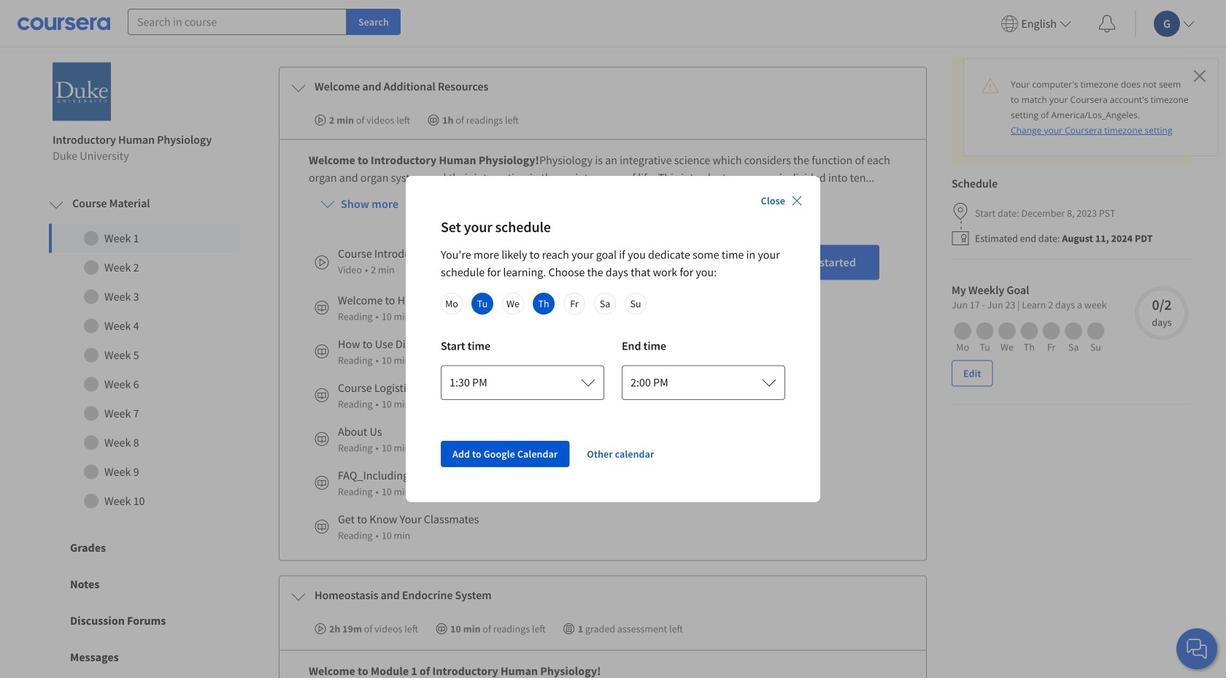 Task type: locate. For each thing, give the bounding box(es) containing it.
loud megaphone image image
[[964, 89, 999, 124]]

menu item
[[996, 0, 1084, 47]]

duke university image
[[53, 63, 111, 121]]

dialog
[[406, 176, 821, 502]]

menu
[[996, 0, 1227, 47]]



Task type: describe. For each thing, give the bounding box(es) containing it.
Search in course text field
[[128, 9, 347, 35]]

timezone mismatch warning modal dialog
[[964, 58, 1220, 156]]

help center image
[[1189, 640, 1206, 658]]

coursera image
[[18, 12, 110, 35]]



Task type: vqa. For each thing, say whether or not it's contained in the screenshot.
What do you want to learn? text box
no



